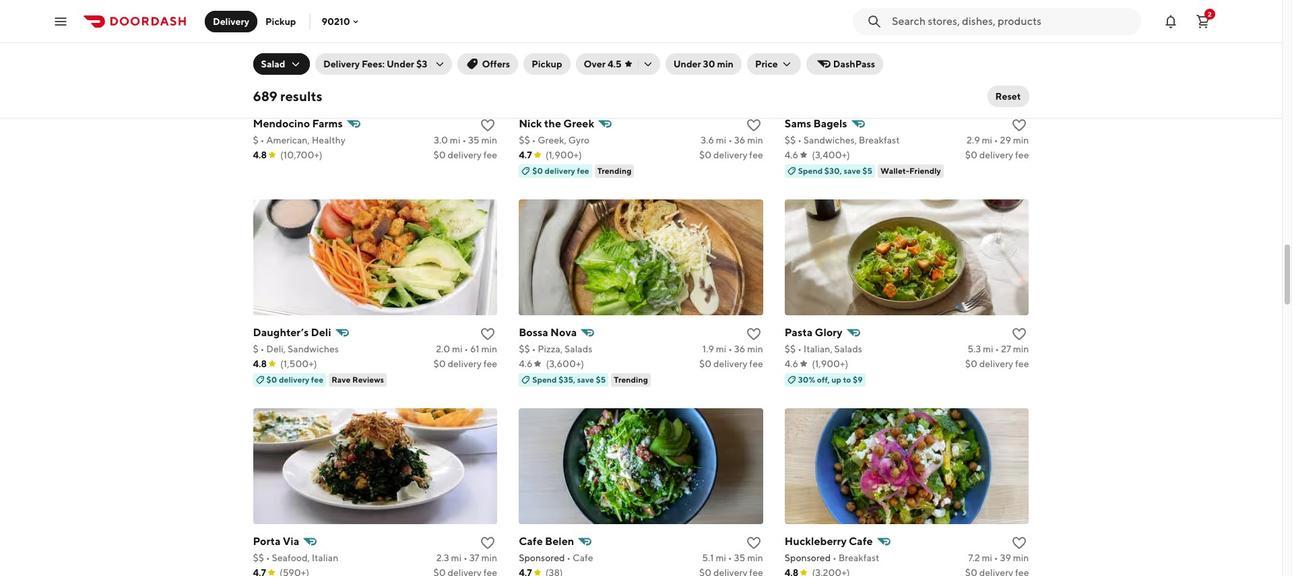 Task type: locate. For each thing, give the bounding box(es) containing it.
$​0 down 2.0
[[434, 358, 446, 369]]

0 vertical spatial $5
[[863, 166, 873, 176]]

•
[[260, 135, 264, 145], [462, 135, 466, 145], [532, 135, 536, 145], [729, 135, 732, 145], [798, 135, 802, 145], [994, 135, 998, 145], [260, 343, 264, 354], [465, 343, 468, 354], [532, 343, 536, 354], [729, 343, 732, 354], [798, 343, 802, 354], [995, 343, 999, 354], [266, 552, 270, 563], [464, 552, 468, 563], [567, 552, 571, 563], [728, 552, 732, 563], [833, 552, 837, 563], [994, 552, 998, 563]]

4.6
[[785, 149, 799, 160], [519, 358, 533, 369], [785, 358, 799, 369]]

1 horizontal spatial spend
[[798, 166, 823, 176]]

mi right 2.0
[[452, 343, 463, 354]]

4.5
[[608, 59, 622, 69]]

salads down glory
[[835, 343, 862, 354]]

1 vertical spatial trending
[[614, 374, 648, 385]]

rave reviews
[[332, 374, 384, 385]]

min for daughter's deli
[[481, 343, 497, 354]]

1 horizontal spatial pickup button
[[524, 53, 570, 75]]

$5 right $35,
[[596, 374, 606, 385]]

click to add this store to your saved list image up 1.9 mi • 36 min at right bottom
[[746, 326, 762, 342]]

$0 down the greek, at top left
[[532, 166, 543, 176]]

0 vertical spatial trending
[[598, 166, 632, 176]]

$$ down pasta
[[785, 343, 796, 354]]

click to add this store to your saved list image up 3.6 mi • 36 min
[[746, 117, 762, 133]]

$​0 delivery fee down 3.6 mi • 36 min
[[699, 149, 763, 160]]

min right 39
[[1013, 552, 1029, 563]]

1 horizontal spatial sponsored
[[785, 552, 831, 563]]

2 $ from the top
[[253, 343, 259, 354]]

$​0 down 2.9
[[965, 149, 978, 160]]

3.6 mi • 36 min
[[701, 135, 763, 145]]

$5 left wallet-
[[863, 166, 873, 176]]

mi for sams bagels
[[982, 135, 993, 145]]

0 vertical spatial breakfast
[[859, 135, 900, 145]]

36 right 1.9
[[734, 343, 746, 354]]

0 horizontal spatial 35
[[468, 135, 480, 145]]

notification bell image
[[1163, 13, 1179, 29]]

1 vertical spatial $5
[[596, 374, 606, 385]]

cafe up sponsored • breakfast
[[849, 535, 873, 548]]

0 vertical spatial pickup
[[266, 16, 296, 27]]

salads for pasta glory
[[835, 343, 862, 354]]

$​0 delivery fee for bossa nova
[[699, 358, 763, 369]]

$$
[[519, 135, 530, 145], [785, 135, 796, 145], [519, 343, 530, 354], [785, 343, 796, 354], [253, 552, 264, 563]]

save right $35,
[[577, 374, 594, 385]]

1 vertical spatial delivery
[[323, 59, 360, 69]]

min right 3.6
[[747, 135, 763, 145]]

$0 delivery fee for deli
[[267, 374, 324, 385]]

click to add this store to your saved list image for nick the greek
[[746, 117, 762, 133]]

delivery down "5.3 mi • 27 min" at the bottom right of the page
[[980, 358, 1014, 369]]

$​0
[[434, 149, 446, 160], [699, 149, 712, 160], [965, 149, 978, 160], [434, 358, 446, 369], [699, 358, 712, 369], [965, 358, 978, 369]]

click to add this store to your saved list image for pasta glory
[[1012, 326, 1028, 342]]

cafe left belen
[[519, 535, 543, 548]]

trending for bossa nova
[[614, 374, 648, 385]]

click to add this store to your saved list image up 2.3 mi • 37 min
[[480, 535, 496, 551]]

delivery down 2.0 mi • 61 min
[[448, 358, 482, 369]]

29
[[1000, 135, 1011, 145]]

0 horizontal spatial under
[[387, 59, 414, 69]]

mi right 3.6
[[716, 135, 727, 145]]

$​0 down 3.0
[[434, 149, 446, 160]]

$0 down deli,
[[267, 374, 277, 385]]

2.9
[[967, 135, 980, 145]]

the
[[544, 117, 561, 130]]

wallet-friendly
[[881, 166, 941, 176]]

2 36 from the top
[[734, 343, 746, 354]]

$​0 delivery fee down 2.0 mi • 61 min
[[434, 358, 497, 369]]

1 sponsored from the left
[[519, 552, 565, 563]]

fee down 3.6 mi • 36 min
[[750, 149, 763, 160]]

• left pizza,
[[532, 343, 536, 354]]

greek
[[564, 117, 594, 130]]

mi right 3.0
[[450, 135, 461, 145]]

0 vertical spatial 36
[[734, 135, 746, 145]]

2 sponsored from the left
[[785, 552, 831, 563]]

• left the 37
[[464, 552, 468, 563]]

fee down 2.0 mi • 61 min
[[484, 358, 497, 369]]

1 horizontal spatial delivery
[[323, 59, 360, 69]]

1 vertical spatial $
[[253, 343, 259, 354]]

spend for bossa
[[532, 374, 557, 385]]

689
[[253, 88, 278, 104]]

30%
[[798, 374, 816, 385]]

min right 29
[[1013, 135, 1029, 145]]

$ down mendocino
[[253, 135, 259, 145]]

spend left $30,
[[798, 166, 823, 176]]

0 vertical spatial $
[[253, 135, 259, 145]]

min right 61
[[481, 343, 497, 354]]

$
[[253, 135, 259, 145], [253, 343, 259, 354]]

0 horizontal spatial pickup
[[266, 16, 296, 27]]

$5 for bossa nova
[[596, 374, 606, 385]]

1 horizontal spatial salads
[[835, 343, 862, 354]]

click to add this store to your saved list image for mendocino farms
[[480, 117, 496, 133]]

delivery for mendocino farms
[[448, 149, 482, 160]]

rave
[[332, 374, 351, 385]]

under
[[387, 59, 414, 69], [674, 59, 701, 69]]

$3
[[416, 59, 427, 69]]

sams bagels
[[785, 117, 847, 130]]

delivery down 3.0 mi • 35 min
[[448, 149, 482, 160]]

1 horizontal spatial save
[[844, 166, 861, 176]]

delivery down 3.6 mi • 36 min
[[714, 149, 748, 160]]

$$ down sams
[[785, 135, 796, 145]]

• right 3.6
[[729, 135, 732, 145]]

min right 1.9
[[747, 343, 763, 354]]

delivery for delivery fees: under $3
[[323, 59, 360, 69]]

dashpass button
[[806, 53, 883, 75]]

delivery for nick the greek
[[714, 149, 748, 160]]

click to add this store to your saved list image for porta via
[[480, 535, 496, 551]]

cafe down belen
[[573, 552, 593, 563]]

0 horizontal spatial pickup button
[[257, 10, 304, 32]]

min right the 30
[[717, 59, 734, 69]]

• left 39
[[994, 552, 998, 563]]

36
[[734, 135, 746, 145], [734, 343, 746, 354]]

4.8 for daughter's deli
[[253, 358, 267, 369]]

4.6 down sams
[[785, 149, 799, 160]]

$​0 delivery fee
[[434, 149, 497, 160], [699, 149, 763, 160], [965, 149, 1029, 160], [434, 358, 497, 369], [699, 358, 763, 369], [965, 358, 1029, 369]]

spend left $35,
[[532, 374, 557, 385]]

sponsored down cafe belen at the left bottom of page
[[519, 552, 565, 563]]

1 salads from the left
[[565, 343, 593, 354]]

0 horizontal spatial $0 delivery fee
[[267, 374, 324, 385]]

$​0 delivery fee down "5.3 mi • 27 min" at the bottom right of the page
[[965, 358, 1029, 369]]

fee down "5.3 mi • 27 min" at the bottom right of the page
[[1015, 358, 1029, 369]]

pickup button left over
[[524, 53, 570, 75]]

click to add this store to your saved list image
[[1012, 117, 1028, 133], [480, 326, 496, 342], [1012, 326, 1028, 342], [1012, 535, 1028, 551]]

delivery inside button
[[213, 16, 249, 27]]

mi for mendocino farms
[[450, 135, 461, 145]]

0 vertical spatial spend
[[798, 166, 823, 176]]

$$ for sams
[[785, 135, 796, 145]]

porta via
[[253, 535, 299, 548]]

$​0 delivery fee down 1.9 mi • 36 min at right bottom
[[699, 358, 763, 369]]

click to add this store to your saved list image for bossa nova
[[746, 326, 762, 342]]

$​0 for nick the greek
[[699, 149, 712, 160]]

1 vertical spatial $0
[[267, 374, 277, 385]]

4.8 for mendocino farms
[[253, 149, 267, 160]]

mi
[[450, 135, 461, 145], [716, 135, 727, 145], [982, 135, 993, 145], [452, 343, 463, 354], [716, 343, 727, 354], [983, 343, 994, 354], [451, 552, 462, 563], [716, 552, 726, 563], [982, 552, 993, 563]]

1 vertical spatial pickup button
[[524, 53, 570, 75]]

1 vertical spatial 36
[[734, 343, 746, 354]]

$$ down porta
[[253, 552, 264, 563]]

0 horizontal spatial spend
[[532, 374, 557, 385]]

breakfast down huckleberry cafe
[[839, 552, 880, 563]]

delivery for bossa nova
[[714, 358, 748, 369]]

save for sams bagels
[[844, 166, 861, 176]]

1 vertical spatial spend
[[532, 374, 557, 385]]

over
[[584, 59, 606, 69]]

4.6 up 30%
[[785, 358, 799, 369]]

mi right 7.2
[[982, 552, 993, 563]]

$​0 down 5.3
[[965, 358, 978, 369]]

0 vertical spatial 35
[[468, 135, 480, 145]]

fee
[[484, 149, 497, 160], [750, 149, 763, 160], [1015, 149, 1029, 160], [577, 166, 589, 176], [484, 358, 497, 369], [750, 358, 763, 369], [1015, 358, 1029, 369], [311, 374, 324, 385]]

0 horizontal spatial $5
[[596, 374, 606, 385]]

offers button
[[458, 53, 518, 75]]

min for porta via
[[481, 552, 497, 563]]

4.6 for bossa nova
[[519, 358, 533, 369]]

min for mendocino farms
[[481, 135, 497, 145]]

(1,900+) up 30% off, up to $9
[[812, 358, 848, 369]]

mi right 1.9
[[716, 343, 727, 354]]

american,
[[266, 135, 310, 145]]

spend for sams
[[798, 166, 823, 176]]

mi right 2.9
[[982, 135, 993, 145]]

sponsored
[[519, 552, 565, 563], [785, 552, 831, 563]]

spend
[[798, 166, 823, 176], [532, 374, 557, 385]]

pickup left over
[[532, 59, 562, 69]]

• down mendocino
[[260, 135, 264, 145]]

• left 29
[[994, 135, 998, 145]]

• right 5.1
[[728, 552, 732, 563]]

4.6 for pasta glory
[[785, 358, 799, 369]]

1 horizontal spatial $0 delivery fee
[[532, 166, 589, 176]]

0 horizontal spatial cafe
[[519, 535, 543, 548]]

5.1
[[702, 552, 714, 563]]

1 horizontal spatial 35
[[734, 552, 746, 563]]

mi for bossa nova
[[716, 343, 727, 354]]

5.1 mi • 35 min
[[702, 552, 763, 563]]

2 salads from the left
[[835, 343, 862, 354]]

$ for mendocino
[[253, 135, 259, 145]]

(1,900+) down $$ • greek, gyro
[[546, 149, 582, 160]]

0 horizontal spatial delivery
[[213, 16, 249, 27]]

$0 delivery fee down (1,500+)
[[267, 374, 324, 385]]

1 horizontal spatial $5
[[863, 166, 873, 176]]

0 horizontal spatial $0
[[267, 374, 277, 385]]

1 vertical spatial save
[[577, 374, 594, 385]]

1 vertical spatial $0 delivery fee
[[267, 374, 324, 385]]

click to add this store to your saved list image up 7.2 mi • 39 min
[[1012, 535, 1028, 551]]

1 horizontal spatial under
[[674, 59, 701, 69]]

mi right 5.1
[[716, 552, 726, 563]]

1 vertical spatial 4.8
[[253, 358, 267, 369]]

bagels
[[814, 117, 847, 130]]

fee for bossa nova
[[750, 358, 763, 369]]

pickup button up salad button at the left top
[[257, 10, 304, 32]]

min right 5.1
[[747, 552, 763, 563]]

0 vertical spatial (1,900+)
[[546, 149, 582, 160]]

7.2
[[969, 552, 980, 563]]

$​0 delivery fee down 3.0 mi • 35 min
[[434, 149, 497, 160]]

pickup button
[[257, 10, 304, 32], [524, 53, 570, 75]]

• down belen
[[567, 552, 571, 563]]

61
[[470, 343, 480, 354]]

(1,500+)
[[280, 358, 317, 369]]

min for bossa nova
[[747, 343, 763, 354]]

$​0 down 1.9
[[699, 358, 712, 369]]

0 vertical spatial save
[[844, 166, 861, 176]]

0 vertical spatial delivery
[[213, 16, 249, 27]]

0 vertical spatial 4.8
[[253, 149, 267, 160]]

delivery down $$ • greek, gyro
[[545, 166, 575, 176]]

0 horizontal spatial sponsored
[[519, 552, 565, 563]]

dashpass
[[833, 59, 875, 69]]

under 30 min
[[674, 59, 734, 69]]

save for bossa nova
[[577, 374, 594, 385]]

35
[[468, 135, 480, 145], [734, 552, 746, 563]]

$​0 for sams bagels
[[965, 149, 978, 160]]

under left $3
[[387, 59, 414, 69]]

$$ • seafood, italian
[[253, 552, 338, 563]]

35 for cafe belen
[[734, 552, 746, 563]]

delivery
[[448, 149, 482, 160], [714, 149, 748, 160], [980, 149, 1014, 160], [545, 166, 575, 176], [448, 358, 482, 369], [714, 358, 748, 369], [980, 358, 1014, 369], [279, 374, 309, 385]]

0 horizontal spatial (1,900+)
[[546, 149, 582, 160]]

$ left deli,
[[253, 343, 259, 354]]

$$ down bossa
[[519, 343, 530, 354]]

• left the 27
[[995, 343, 999, 354]]

pizza,
[[538, 343, 563, 354]]

(10,700+)
[[280, 149, 323, 160]]

mi for cafe belen
[[716, 552, 726, 563]]

click to add this store to your saved list image up 3.0 mi • 35 min
[[480, 117, 496, 133]]

huckleberry
[[785, 535, 847, 548]]

mi for nick the greek
[[716, 135, 727, 145]]

pickup
[[266, 16, 296, 27], [532, 59, 562, 69]]

4.8 down deli,
[[253, 358, 267, 369]]

click to add this store to your saved list image up 2.0 mi • 61 min
[[480, 326, 496, 342]]

2
[[1208, 10, 1212, 18]]

fee for pasta glory
[[1015, 358, 1029, 369]]

• left 61
[[465, 343, 468, 354]]

salads up (3,600+)
[[565, 343, 593, 354]]

$5
[[863, 166, 873, 176], [596, 374, 606, 385]]

breakfast
[[859, 135, 900, 145], [839, 552, 880, 563]]

$$ • greek, gyro
[[519, 135, 590, 145]]

4.8 down american,
[[253, 149, 267, 160]]

1 horizontal spatial $0
[[532, 166, 543, 176]]

click to add this store to your saved list image for sams bagels
[[1012, 117, 1028, 133]]

delivery down 2.9 mi • 29 min
[[980, 149, 1014, 160]]

click to add this store to your saved list image for huckleberry cafe
[[1012, 535, 1028, 551]]

open menu image
[[53, 13, 69, 29]]

click to add this store to your saved list image up "5.3 mi • 27 min" at the bottom right of the page
[[1012, 326, 1028, 342]]

2 4.8 from the top
[[253, 358, 267, 369]]

$$ for bossa
[[519, 343, 530, 354]]

0 vertical spatial $0
[[532, 166, 543, 176]]

0 vertical spatial $0 delivery fee
[[532, 166, 589, 176]]

nick the greek
[[519, 117, 594, 130]]

• down huckleberry cafe
[[833, 552, 837, 563]]

pickup up salad button at the left top
[[266, 16, 296, 27]]

delivery down 1.9 mi • 36 min at right bottom
[[714, 358, 748, 369]]

min right 3.0
[[481, 135, 497, 145]]

save right $30,
[[844, 166, 861, 176]]

2 under from the left
[[674, 59, 701, 69]]

(1,900+) for the
[[546, 149, 582, 160]]

min for pasta glory
[[1013, 343, 1029, 354]]

$​0 delivery fee for nick the greek
[[699, 149, 763, 160]]

1 4.8 from the top
[[253, 149, 267, 160]]

min
[[717, 59, 734, 69], [481, 135, 497, 145], [747, 135, 763, 145], [1013, 135, 1029, 145], [481, 343, 497, 354], [747, 343, 763, 354], [1013, 343, 1029, 354], [481, 552, 497, 563], [747, 552, 763, 563], [1013, 552, 1029, 563]]

click to add this store to your saved list image
[[480, 117, 496, 133], [746, 117, 762, 133], [746, 326, 762, 342], [480, 535, 496, 551], [746, 535, 762, 551]]

1 vertical spatial pickup
[[532, 59, 562, 69]]

under left the 30
[[674, 59, 701, 69]]

1 36 from the top
[[734, 135, 746, 145]]

min right the 37
[[481, 552, 497, 563]]

healthy
[[312, 135, 346, 145]]

4.6 down bossa
[[519, 358, 533, 369]]

mi right 2.3
[[451, 552, 462, 563]]

reset
[[996, 91, 1021, 102]]

39
[[1000, 552, 1011, 563]]

fee for mendocino farms
[[484, 149, 497, 160]]

0 horizontal spatial save
[[577, 374, 594, 385]]

click to add this store to your saved list image for daughter's deli
[[480, 326, 496, 342]]

0 vertical spatial pickup button
[[257, 10, 304, 32]]

delivery for daughter's deli
[[448, 358, 482, 369]]

sponsored • breakfast
[[785, 552, 880, 563]]

min right the 27
[[1013, 343, 1029, 354]]

1 $ from the top
[[253, 135, 259, 145]]

1 vertical spatial (1,900+)
[[812, 358, 848, 369]]

• down nick
[[532, 135, 536, 145]]

$$ for pasta
[[785, 343, 796, 354]]

save
[[844, 166, 861, 176], [577, 374, 594, 385]]

1 horizontal spatial (1,900+)
[[812, 358, 848, 369]]

0 horizontal spatial salads
[[565, 343, 593, 354]]

$​0 delivery fee down 2.9 mi • 29 min
[[965, 149, 1029, 160]]

off,
[[817, 374, 830, 385]]

click to add this store to your saved list image up 5.1 mi • 35 min
[[746, 535, 762, 551]]

$$ for porta
[[253, 552, 264, 563]]

1 vertical spatial 35
[[734, 552, 746, 563]]

mi for porta via
[[451, 552, 462, 563]]



Task type: vqa. For each thing, say whether or not it's contained in the screenshot.
mi for Pasta Glory
yes



Task type: describe. For each thing, give the bounding box(es) containing it.
$ • american, healthy
[[253, 135, 346, 145]]

$ • deli, sandwiches
[[253, 343, 339, 354]]

7.2 mi • 39 min
[[969, 552, 1029, 563]]

3.0
[[434, 135, 448, 145]]

35 for mendocino farms
[[468, 135, 480, 145]]

delivery button
[[205, 10, 257, 32]]

$​0 for mendocino farms
[[434, 149, 446, 160]]

$30,
[[825, 166, 842, 176]]

30% off, up to $9
[[798, 374, 863, 385]]

deli,
[[266, 343, 286, 354]]

reviews
[[352, 374, 384, 385]]

1 horizontal spatial pickup
[[532, 59, 562, 69]]

offers
[[482, 59, 510, 69]]

nick
[[519, 117, 542, 130]]

click to add this store to your saved list image for cafe belen
[[746, 535, 762, 551]]

pasta
[[785, 326, 813, 339]]

fee for daughter's deli
[[484, 358, 497, 369]]

1.9 mi • 36 min
[[703, 343, 763, 354]]

3 items, open order cart image
[[1195, 13, 1212, 29]]

2 horizontal spatial cafe
[[849, 535, 873, 548]]

greek,
[[538, 135, 567, 145]]

delivery for pasta glory
[[980, 358, 1014, 369]]

over 4.5
[[584, 59, 622, 69]]

sponsored for huckleberry
[[785, 552, 831, 563]]

mi for daughter's deli
[[452, 343, 463, 354]]

daughter's deli
[[253, 326, 331, 339]]

wallet-
[[881, 166, 910, 176]]

fee for sams bagels
[[1015, 149, 1029, 160]]

seafood,
[[272, 552, 310, 563]]

min for huckleberry cafe
[[1013, 552, 1029, 563]]

sandwiches,
[[804, 135, 857, 145]]

fee for nick the greek
[[750, 149, 763, 160]]

(3,600+)
[[546, 358, 584, 369]]

$​0 delivery fee for sams bagels
[[965, 149, 1029, 160]]

min for sams bagels
[[1013, 135, 1029, 145]]

$0 for daughter's
[[267, 374, 277, 385]]

min for cafe belen
[[747, 552, 763, 563]]

price
[[755, 59, 778, 69]]

salad
[[261, 59, 285, 69]]

bossa nova
[[519, 326, 577, 339]]

price button
[[747, 53, 801, 75]]

friendly
[[910, 166, 941, 176]]

to
[[843, 374, 851, 385]]

Store search: begin typing to search for stores available on DoorDash text field
[[892, 14, 1133, 29]]

4.6 for sams bagels
[[785, 149, 799, 160]]

1 vertical spatial breakfast
[[839, 552, 880, 563]]

(1,900+) for glory
[[812, 358, 848, 369]]

via
[[283, 535, 299, 548]]

mendocino farms
[[253, 117, 343, 130]]

1 horizontal spatial cafe
[[573, 552, 593, 563]]

1 under from the left
[[387, 59, 414, 69]]

glory
[[815, 326, 843, 339]]

spend $35, save $5
[[532, 374, 606, 385]]

689 results
[[253, 88, 323, 104]]

sandwiches
[[288, 343, 339, 354]]

• right 3.0
[[462, 135, 466, 145]]

pasta glory
[[785, 326, 843, 339]]

min inside button
[[717, 59, 734, 69]]

1.9
[[703, 343, 714, 354]]

sams
[[785, 117, 811, 130]]

90210
[[322, 16, 350, 27]]

• down pasta
[[798, 343, 802, 354]]

reset button
[[988, 86, 1029, 107]]

$35,
[[559, 374, 576, 385]]

5.3 mi • 27 min
[[968, 343, 1029, 354]]

mendocino
[[253, 117, 310, 130]]

$​0 delivery fee for mendocino farms
[[434, 149, 497, 160]]

• left deli,
[[260, 343, 264, 354]]

$​0 delivery fee for daughter's deli
[[434, 358, 497, 369]]

spend $30, save $5
[[798, 166, 873, 176]]

$9
[[853, 374, 863, 385]]

$ for daughter's
[[253, 343, 259, 354]]

2.0
[[436, 343, 450, 354]]

sponsored for cafe
[[519, 552, 565, 563]]

3.6
[[701, 135, 714, 145]]

under inside button
[[674, 59, 701, 69]]

$$ • sandwiches, breakfast
[[785, 135, 900, 145]]

2 button
[[1190, 8, 1217, 35]]

(3,400+)
[[812, 149, 850, 160]]

salad button
[[253, 53, 310, 75]]

$​0 for bossa nova
[[699, 358, 712, 369]]

2.9 mi • 29 min
[[967, 135, 1029, 145]]

nova
[[551, 326, 577, 339]]

$5 for sams bagels
[[863, 166, 873, 176]]

5.3
[[968, 343, 981, 354]]

2.0 mi • 61 min
[[436, 343, 497, 354]]

$​0 for daughter's deli
[[434, 358, 446, 369]]

36 for bossa nova
[[734, 343, 746, 354]]

fee left rave
[[311, 374, 324, 385]]

$0 delivery fee for the
[[532, 166, 589, 176]]

cafe belen
[[519, 535, 574, 548]]

belen
[[545, 535, 574, 548]]

$$ • pizza, salads
[[519, 343, 593, 354]]

delivery for sams bagels
[[980, 149, 1014, 160]]

fees:
[[362, 59, 385, 69]]

$​0 for pasta glory
[[965, 358, 978, 369]]

36 for nick the greek
[[734, 135, 746, 145]]

up
[[832, 374, 842, 385]]

delivery down (1,500+)
[[279, 374, 309, 385]]

mi for huckleberry cafe
[[982, 552, 993, 563]]

$$ for nick
[[519, 135, 530, 145]]

27
[[1001, 343, 1011, 354]]

min for nick the greek
[[747, 135, 763, 145]]

results
[[280, 88, 323, 104]]

over 4.5 button
[[576, 53, 660, 75]]

trending for nick the greek
[[598, 166, 632, 176]]

90210 button
[[322, 16, 361, 27]]

• down porta
[[266, 552, 270, 563]]

$​0 delivery fee for pasta glory
[[965, 358, 1029, 369]]

• down sams
[[798, 135, 802, 145]]

3.0 mi • 35 min
[[434, 135, 497, 145]]

huckleberry cafe
[[785, 535, 873, 548]]

2.3
[[436, 552, 449, 563]]

under 30 min button
[[665, 53, 742, 75]]

salads for bossa nova
[[565, 343, 593, 354]]

bossa
[[519, 326, 548, 339]]

mi for pasta glory
[[983, 343, 994, 354]]

$$ • italian, salads
[[785, 343, 862, 354]]

italian,
[[804, 343, 833, 354]]

37
[[469, 552, 480, 563]]

delivery for delivery
[[213, 16, 249, 27]]

sponsored • cafe
[[519, 552, 593, 563]]

delivery fees: under $3
[[323, 59, 427, 69]]

fee down gyro
[[577, 166, 589, 176]]

deli
[[311, 326, 331, 339]]

$0 for nick
[[532, 166, 543, 176]]

daughter's
[[253, 326, 309, 339]]

30
[[703, 59, 715, 69]]

• right 1.9
[[729, 343, 732, 354]]



